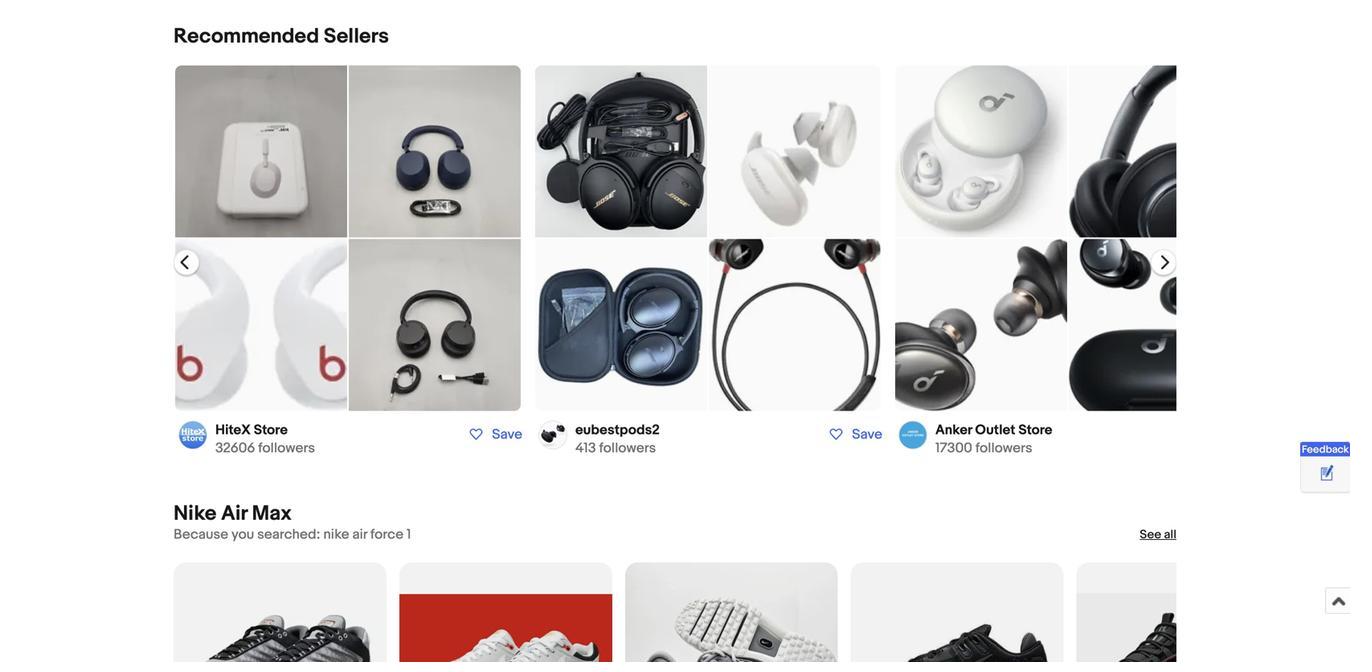 Task type: locate. For each thing, give the bounding box(es) containing it.
save
[[492, 426, 523, 443], [852, 426, 883, 443]]

store inside the anker outlet store 17300 followers
[[1019, 422, 1053, 439]]

store right outlet
[[1019, 422, 1053, 439]]

because
[[174, 526, 228, 543]]

feedback
[[1302, 444, 1350, 456]]

store
[[254, 422, 288, 439], [1019, 422, 1053, 439]]

recommended sellers
[[174, 24, 389, 49]]

hitex store 32606 followers
[[215, 422, 315, 457]]

followers down eubestpods2
[[599, 440, 656, 457]]

recommended
[[174, 24, 319, 49]]

save button for hitex store 32606 followers
[[461, 426, 527, 444]]

eubestpods2
[[576, 422, 660, 439]]

0 horizontal spatial followers
[[258, 440, 315, 457]]

save button
[[461, 426, 527, 444], [821, 426, 888, 444]]

2 store from the left
[[1019, 422, 1053, 439]]

2 save from the left
[[852, 426, 883, 443]]

save for eubestpods2 413 followers
[[852, 426, 883, 443]]

followers
[[258, 440, 315, 457], [599, 440, 656, 457], [976, 440, 1033, 457]]

1 store from the left
[[254, 422, 288, 439]]

1 horizontal spatial store
[[1019, 422, 1053, 439]]

3 followers from the left
[[976, 440, 1033, 457]]

1 horizontal spatial save button
[[821, 426, 888, 444]]

0 horizontal spatial save button
[[461, 426, 527, 444]]

followers right 32606
[[258, 440, 315, 457]]

2 horizontal spatial followers
[[976, 440, 1033, 457]]

2 save button from the left
[[821, 426, 888, 444]]

1 horizontal spatial followers
[[599, 440, 656, 457]]

all
[[1165, 528, 1177, 542]]

eubestpods2 413 followers
[[576, 422, 660, 457]]

store inside hitex store 32606 followers
[[254, 422, 288, 439]]

followers inside the anker outlet store 17300 followers
[[976, 440, 1033, 457]]

because you searched: nike air force 1 element
[[174, 526, 411, 544]]

anker
[[936, 422, 973, 439]]

1 horizontal spatial save
[[852, 426, 883, 443]]

2 followers from the left
[[599, 440, 656, 457]]

air
[[221, 501, 247, 526]]

0 horizontal spatial save
[[492, 426, 523, 443]]

1 followers from the left
[[258, 440, 315, 457]]

nike air max
[[174, 501, 292, 526]]

see
[[1140, 528, 1162, 542]]

1 save from the left
[[492, 426, 523, 443]]

store right hitex
[[254, 422, 288, 439]]

followers down outlet
[[976, 440, 1033, 457]]

hitex
[[215, 422, 251, 439]]

1 save button from the left
[[461, 426, 527, 444]]

0 horizontal spatial store
[[254, 422, 288, 439]]

nike
[[174, 501, 217, 526]]



Task type: describe. For each thing, give the bounding box(es) containing it.
searched:
[[257, 526, 320, 543]]

you
[[232, 526, 254, 543]]

see all
[[1140, 528, 1177, 542]]

413
[[576, 440, 596, 457]]

17300
[[936, 440, 973, 457]]

followers inside hitex store 32606 followers
[[258, 440, 315, 457]]

nike
[[323, 526, 349, 543]]

nike air max link
[[174, 501, 292, 526]]

max
[[252, 501, 292, 526]]

outlet
[[976, 422, 1016, 439]]

force
[[371, 526, 404, 543]]

save button for eubestpods2 413 followers
[[821, 426, 888, 444]]

see all link
[[1140, 527, 1177, 543]]

1
[[407, 526, 411, 543]]

because you searched: nike air force 1
[[174, 526, 411, 543]]

save for hitex store 32606 followers
[[492, 426, 523, 443]]

32606
[[215, 440, 255, 457]]

air
[[353, 526, 367, 543]]

followers inside eubestpods2 413 followers
[[599, 440, 656, 457]]

sellers
[[324, 24, 389, 49]]

anker outlet store 17300 followers
[[936, 422, 1053, 457]]



Task type: vqa. For each thing, say whether or not it's contained in the screenshot.
leftmost with
no



